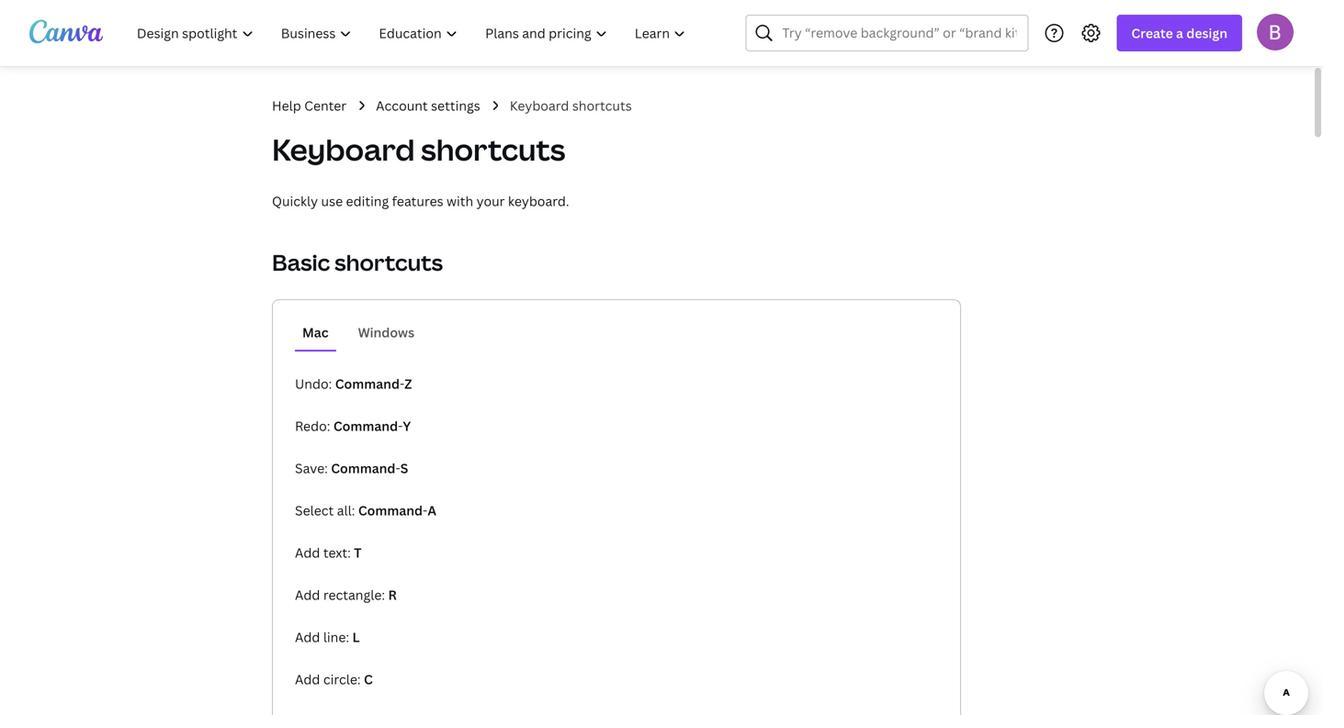 Task type: vqa. For each thing, say whether or not it's contained in the screenshot.


Task type: describe. For each thing, give the bounding box(es) containing it.
add for add circle: c
[[295, 671, 320, 689]]

help center
[[272, 97, 347, 114]]

bob builder image
[[1257, 14, 1294, 50]]

basic shortcuts
[[272, 248, 443, 278]]

keyboard shortcuts link
[[510, 96, 632, 116]]

0 horizontal spatial keyboard
[[272, 130, 415, 170]]

1 vertical spatial keyboard shortcuts
[[272, 130, 566, 170]]

add for add line: l
[[295, 629, 320, 647]]

mac
[[302, 324, 329, 341]]

- for z
[[400, 375, 405, 393]]

- right the all:
[[423, 502, 428, 520]]

editing
[[346, 193, 389, 210]]

your
[[477, 193, 505, 210]]

design
[[1187, 24, 1228, 42]]

quickly
[[272, 193, 318, 210]]

with
[[447, 193, 474, 210]]

1 vertical spatial shortcuts
[[421, 130, 566, 170]]

a
[[428, 502, 437, 520]]

- for s
[[396, 460, 401, 477]]

add text: t
[[295, 545, 362, 562]]

t
[[354, 545, 362, 562]]

create
[[1132, 24, 1173, 42]]

add line: l
[[295, 629, 360, 647]]

0 vertical spatial keyboard shortcuts
[[510, 97, 632, 114]]

circle:
[[323, 671, 361, 689]]

account settings
[[376, 97, 480, 114]]

features
[[392, 193, 444, 210]]

windows
[[358, 324, 415, 341]]

settings
[[431, 97, 480, 114]]

keyboard.
[[508, 193, 569, 210]]

z
[[405, 375, 412, 393]]

text:
[[323, 545, 351, 562]]

c
[[364, 671, 373, 689]]

save: command - s
[[295, 460, 408, 477]]

1 horizontal spatial keyboard
[[510, 97, 569, 114]]

help center link
[[272, 96, 347, 116]]

command left a
[[358, 502, 423, 520]]

account
[[376, 97, 428, 114]]

create a design
[[1132, 24, 1228, 42]]

create a design button
[[1117, 15, 1243, 51]]

r
[[388, 587, 397, 604]]

command for undo:
[[335, 375, 400, 393]]



Task type: locate. For each thing, give the bounding box(es) containing it.
- up s
[[398, 418, 403, 435]]

add left rectangle: on the bottom left
[[295, 587, 320, 604]]

add for add rectangle: r
[[295, 587, 320, 604]]

redo: command - y
[[295, 418, 411, 435]]

3 add from the top
[[295, 629, 320, 647]]

-
[[400, 375, 405, 393], [398, 418, 403, 435], [396, 460, 401, 477], [423, 502, 428, 520]]

a
[[1176, 24, 1184, 42]]

add left line:
[[295, 629, 320, 647]]

undo: command - z
[[295, 375, 412, 393]]

account settings link
[[376, 96, 480, 116]]

help
[[272, 97, 301, 114]]

y
[[403, 418, 411, 435]]

4 add from the top
[[295, 671, 320, 689]]

undo:
[[295, 375, 332, 393]]

- up y
[[400, 375, 405, 393]]

Try "remove background" or "brand kit" search field
[[783, 16, 1017, 51]]

top level navigation element
[[125, 15, 702, 51]]

shortcuts
[[572, 97, 632, 114], [421, 130, 566, 170], [335, 248, 443, 278]]

add left 'circle:'
[[295, 671, 320, 689]]

keyboard
[[510, 97, 569, 114], [272, 130, 415, 170]]

command
[[335, 375, 400, 393], [334, 418, 398, 435], [331, 460, 396, 477], [358, 502, 423, 520]]

s
[[401, 460, 408, 477]]

windows button
[[351, 315, 422, 350]]

- up the select all: command - a
[[396, 460, 401, 477]]

basic
[[272, 248, 330, 278]]

all:
[[337, 502, 355, 520]]

select all: command - a
[[295, 502, 437, 520]]

2 vertical spatial shortcuts
[[335, 248, 443, 278]]

command left s
[[331, 460, 396, 477]]

add circle: c
[[295, 671, 373, 689]]

quickly use editing features with your keyboard.
[[272, 193, 569, 210]]

1 vertical spatial keyboard
[[272, 130, 415, 170]]

add left text:
[[295, 545, 320, 562]]

l
[[352, 629, 360, 647]]

command left z
[[335, 375, 400, 393]]

0 vertical spatial keyboard
[[510, 97, 569, 114]]

command left y
[[334, 418, 398, 435]]

center
[[304, 97, 347, 114]]

0 vertical spatial shortcuts
[[572, 97, 632, 114]]

add for add text: t
[[295, 545, 320, 562]]

save:
[[295, 460, 328, 477]]

mac button
[[295, 315, 336, 350]]

1 add from the top
[[295, 545, 320, 562]]

rectangle:
[[323, 587, 385, 604]]

- for y
[[398, 418, 403, 435]]

command for redo:
[[334, 418, 398, 435]]

keyboard shortcuts
[[510, 97, 632, 114], [272, 130, 566, 170]]

line:
[[323, 629, 349, 647]]

add rectangle: r
[[295, 587, 397, 604]]

redo:
[[295, 418, 330, 435]]

use
[[321, 193, 343, 210]]

add
[[295, 545, 320, 562], [295, 587, 320, 604], [295, 629, 320, 647], [295, 671, 320, 689]]

keyboard down center
[[272, 130, 415, 170]]

select
[[295, 502, 334, 520]]

2 add from the top
[[295, 587, 320, 604]]

keyboard right 'settings'
[[510, 97, 569, 114]]

command for save:
[[331, 460, 396, 477]]



